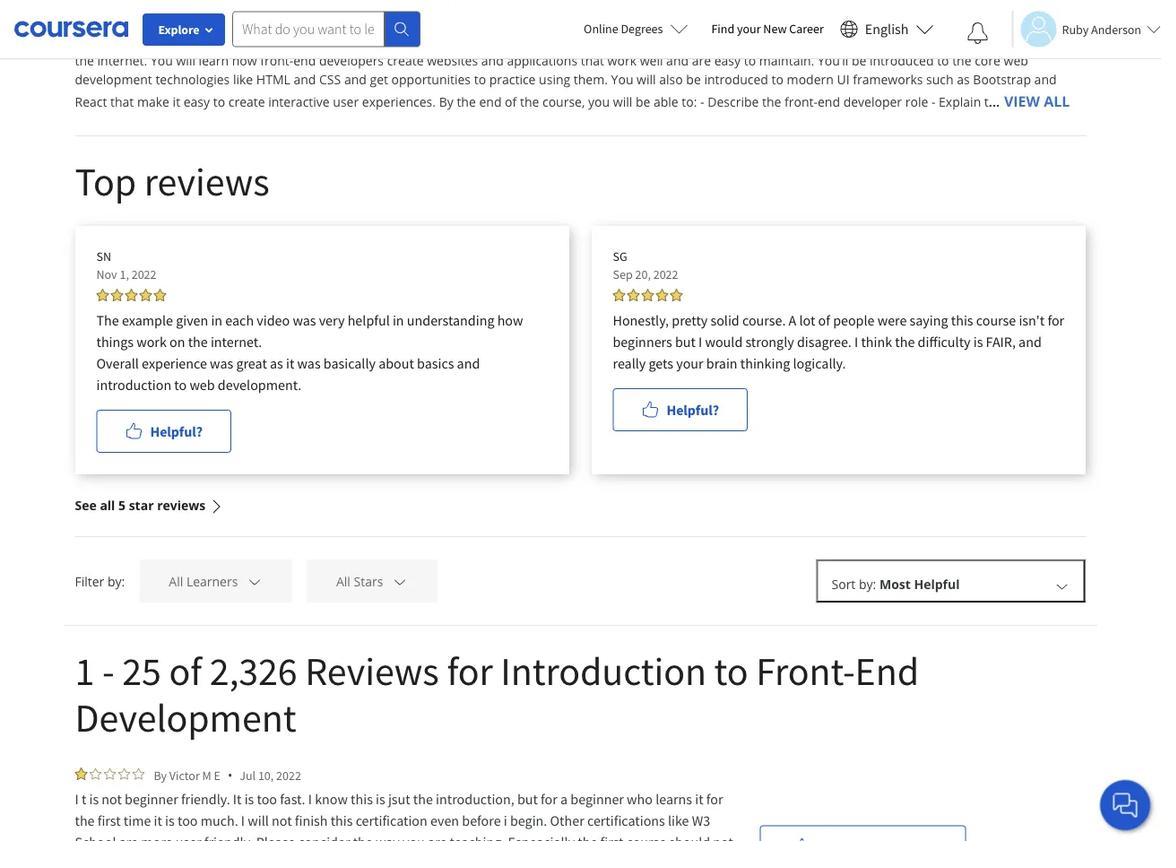 Task type: vqa. For each thing, say whether or not it's contained in the screenshot.
Years'
no



Task type: locate. For each thing, give the bounding box(es) containing it.
as up explain
[[957, 71, 970, 88]]

2022 right 10,
[[276, 767, 301, 784]]

too left much.
[[178, 812, 198, 830]]

course up fair,
[[977, 311, 1017, 329]]

0 vertical spatial work
[[608, 52, 637, 69]]

certification
[[356, 812, 428, 830]]

stars
[[354, 573, 383, 590]]

very
[[319, 311, 345, 329]]

lot
[[800, 311, 816, 329]]

1 horizontal spatial understanding
[[686, 33, 772, 50]]

all left learners
[[169, 573, 183, 590]]

new
[[764, 21, 787, 37]]

concider
[[298, 833, 350, 841]]

all inside button
[[336, 573, 351, 590]]

about
[[249, 33, 284, 50], [379, 354, 414, 372]]

this right know
[[351, 790, 373, 808]]

helpful? button down introduction
[[96, 410, 231, 453]]

2 vertical spatial you
[[611, 71, 634, 88]]

2 filled star image from the left
[[125, 289, 138, 301]]

technologies down 'want' on the right of the page
[[933, 33, 1008, 50]]

2022 inside sg sep 20, 2022
[[654, 266, 679, 283]]

t
[[985, 93, 989, 110], [82, 790, 86, 808]]

developer up 'applications'
[[520, 33, 578, 50]]

introduction inside welcome to introduction to front-end development, the first course in the meta front-end developer program.    this course is a good place to start if you want to become a web developer. you will learn about the day-to-day responsibilities of a web developer and get a general understanding of the core and underlying technologies that power the internet. you will learn how front-end developers create websites and applications that work well and are easy to maintain.   you'll be introduced to the core web development technologies like html and css and get opportunities to practice using them. you will also be introduced to modern ui frameworks such as bootstrap and react that make it easy to create interactive user experiences.   by the end of the course, you will be able to:  - describe the front-end developer role  - explain t ... view all
[[148, 14, 220, 31]]

0 vertical spatial that
[[1011, 33, 1035, 50]]

1 vertical spatial work
[[137, 333, 167, 351]]

video
[[257, 311, 290, 329]]

basically
[[324, 354, 376, 372]]

that up them.
[[581, 52, 605, 69]]

filled star image up honestly,
[[656, 289, 669, 301]]

welcome to introduction to front-end development, the first course in the meta front-end developer program.    this course is a good place to start if you want to become a web developer. you will learn about the day-to-day responsibilities of a web developer and get a general understanding of the core and underlying technologies that power the internet. you will learn how front-end developers create websites and applications that work well and are easy to maintain.   you'll be introduced to the core web development technologies like html and css and get opportunities to practice using them. you will also be introduced to modern ui frameworks such as bootstrap and react that make it easy to create interactive user experiences.   by the end of the course, you will be able to:  - describe the front-end developer role  - explain t ... view all
[[75, 14, 1075, 111]]

4 filled star image from the left
[[154, 289, 166, 301]]

as
[[957, 71, 970, 88], [270, 354, 283, 372]]

0 vertical spatial not
[[102, 790, 122, 808]]

modern
[[787, 71, 834, 88]]

victor
[[169, 767, 200, 784]]

technologies up make
[[156, 71, 230, 88]]

1 horizontal spatial user
[[333, 93, 359, 110]]

0 vertical spatial technologies
[[933, 33, 1008, 50]]

your right find on the top right
[[737, 21, 761, 37]]

1
[[75, 646, 94, 696]]

a
[[789, 311, 797, 329]]

learn down the 'explore' dropdown button
[[199, 52, 229, 69]]

by inside welcome to introduction to front-end development, the first course in the meta front-end developer program.    this course is a good place to start if you want to become a web developer. you will learn about the day-to-day responsibilities of a web developer and get a general understanding of the core and underlying technologies that power the internet. you will learn how front-end developers create websites and applications that work well and are easy to maintain.   you'll be introduced to the core web development technologies like html and css and get opportunities to practice using them. you will also be introduced to modern ui frameworks such as bootstrap and react that make it easy to create interactive user experiences.   by the end of the course, you will be able to:  - describe the front-end developer role  - explain t ... view all
[[439, 93, 454, 110]]

0 vertical spatial about
[[249, 33, 284, 50]]

of
[[466, 33, 478, 50], [775, 33, 787, 50], [505, 93, 517, 110], [819, 311, 831, 329], [169, 646, 202, 696]]

the right on
[[188, 333, 208, 351]]

top
[[75, 156, 136, 206]]

chat with us image
[[1111, 791, 1140, 820]]

2 vertical spatial this
[[331, 812, 353, 830]]

by down "opportunities" at the left of the page
[[439, 93, 454, 110]]

a inside the i t is not beginner friendly. it is too fast. i know this is jsut the introduction, but for a beginner who learns it for the first time it is too much. i will not finish this certification even before i begin. other certifications like w3 school are more user friendly. please concider the way you are teaching. espeacially the first course should n
[[561, 790, 568, 808]]

internet. inside welcome to introduction to front-end development, the first course in the meta front-end developer program.    this course is a good place to start if you want to become a web developer. you will learn about the day-to-day responsibilities of a web developer and get a general understanding of the core and underlying technologies that power the internet. you will learn how front-end developers create websites and applications that work well and are easy to maintain.   you'll be introduced to the core web development technologies like html and css and get opportunities to practice using them. you will also be introduced to modern ui frameworks such as bootstrap and react that make it easy to create interactive user experiences.   by the end of the course, you will be able to:  - describe the front-end developer role  - explain t ... view all
[[97, 52, 147, 69]]

create down html
[[229, 93, 265, 110]]

them.
[[574, 71, 608, 88]]

day-
[[310, 33, 335, 50]]

by:
[[108, 573, 125, 590], [859, 576, 877, 593]]

0 vertical spatial developer
[[520, 33, 578, 50]]

1 - 25 of 2,326 reviews for introduction to front-end development
[[75, 646, 919, 742]]

first
[[407, 14, 430, 31], [98, 812, 121, 830], [601, 833, 624, 841]]

1 horizontal spatial internet.
[[211, 333, 262, 351]]

end
[[274, 14, 297, 31], [581, 14, 604, 31], [855, 646, 919, 696]]

not up school
[[102, 790, 122, 808]]

introduction,
[[436, 790, 515, 808]]

and down the place
[[842, 33, 864, 50]]

0 horizontal spatial end
[[274, 14, 297, 31]]

1 vertical spatial core
[[975, 52, 1001, 69]]

2 horizontal spatial that
[[1011, 33, 1035, 50]]

first inside welcome to introduction to front-end development, the first course in the meta front-end developer program.    this course is a good place to start if you want to become a web developer. you will learn about the day-to-day responsibilities of a web developer and get a general understanding of the core and underlying technologies that power the internet. you will learn how front-end developers create websites and applications that work well and are easy to maintain.   you'll be introduced to the core web development technologies like html and css and get opportunities to practice using them. you will also be introduced to modern ui frameworks such as bootstrap and react that make it easy to create interactive user experiences.   by the end of the course, you will be able to:  - describe the front-end developer role  - explain t ... view all
[[407, 14, 430, 31]]

power
[[1038, 33, 1075, 50]]

all left stars
[[336, 573, 351, 590]]

user right more
[[176, 833, 202, 841]]

be right you'll
[[852, 52, 867, 69]]

user down css at top left
[[333, 93, 359, 110]]

1 filled star image from the left
[[96, 289, 109, 301]]

all right view
[[1044, 92, 1070, 111]]

about up html
[[249, 33, 284, 50]]

it inside the example given in each video was very helpful in understanding how things work on the internet. overall experience was great as it was basically about basics and introduction to web development.
[[286, 354, 295, 372]]

able
[[654, 93, 679, 110]]

1 vertical spatial helpful?
[[150, 423, 203, 440]]

understanding up the basics
[[407, 311, 495, 329]]

jsut
[[388, 790, 411, 808]]

1 vertical spatial too
[[178, 812, 198, 830]]

chevron down image inside all stars button
[[392, 574, 408, 590]]

welcome
[[75, 14, 129, 31]]

1 horizontal spatial your
[[737, 21, 761, 37]]

reviews inside button
[[157, 497, 206, 514]]

end left development,
[[274, 14, 297, 31]]

but inside honestly, pretty solid course. a lot of people were saying this course isn't for beginners but i would strongly disagree. i think the difficulty is fair, and really gets your brain thinking logically.
[[675, 333, 696, 351]]

you
[[944, 14, 966, 31], [588, 93, 610, 110], [403, 833, 425, 841]]

- right role
[[932, 93, 936, 110]]

2 horizontal spatial end
[[855, 646, 919, 696]]

core up you'll
[[813, 33, 839, 50]]

0 horizontal spatial front-
[[239, 14, 274, 31]]

as inside the example given in each video was very helpful in understanding how things work on the internet. overall experience was great as it was basically about basics and introduction to web development.
[[270, 354, 283, 372]]

None search field
[[232, 11, 421, 47]]

0 horizontal spatial your
[[677, 354, 704, 372]]

good
[[821, 14, 850, 31]]

0 vertical spatial internet.
[[97, 52, 147, 69]]

first up responsibilities
[[407, 14, 430, 31]]

ruby anderson button
[[1012, 11, 1162, 47]]

filled star image
[[111, 289, 123, 301], [656, 289, 669, 301], [671, 289, 683, 301], [75, 768, 87, 780]]

- right to:
[[701, 93, 705, 110]]

chevron down image
[[247, 574, 263, 590], [392, 574, 408, 590]]

1 vertical spatial first
[[98, 812, 121, 830]]

by left victor
[[154, 767, 167, 784]]

0 horizontal spatial all
[[169, 573, 183, 590]]

the left day-
[[287, 33, 306, 50]]

chevron down image right stars
[[392, 574, 408, 590]]

things
[[96, 333, 134, 351]]

2 horizontal spatial you
[[944, 14, 966, 31]]

is left 'jsut'
[[376, 790, 385, 808]]

chevron down image for stars
[[392, 574, 408, 590]]

•
[[228, 767, 233, 784]]

1 horizontal spatial by:
[[859, 576, 877, 593]]

but down pretty at the right top of page
[[675, 333, 696, 351]]

easy right make
[[184, 93, 210, 110]]

0 horizontal spatial -
[[102, 646, 114, 696]]

helpful? for the right "helpful?" button
[[667, 401, 719, 419]]

star image
[[89, 768, 102, 780], [104, 768, 116, 780], [118, 768, 131, 780], [132, 768, 145, 780]]

for inside honestly, pretty solid course. a lot of people were saying this course isn't for beginners but i would strongly disagree. i think the difficulty is fair, and really gets your brain thinking logically.
[[1048, 311, 1065, 329]]

0 vertical spatial understanding
[[686, 33, 772, 50]]

0 vertical spatial front-
[[260, 52, 294, 69]]

sep
[[613, 266, 633, 283]]

0 horizontal spatial internet.
[[97, 52, 147, 69]]

0 horizontal spatial get
[[370, 71, 388, 88]]

the
[[385, 14, 404, 31], [491, 14, 510, 31], [287, 33, 306, 50], [790, 33, 810, 50], [75, 52, 94, 69], [953, 52, 972, 69], [457, 93, 476, 110], [520, 93, 539, 110], [763, 93, 782, 110], [188, 333, 208, 351], [896, 333, 915, 351], [413, 790, 433, 808], [75, 812, 95, 830], [353, 833, 373, 841], [578, 833, 598, 841]]

1 horizontal spatial how
[[498, 311, 523, 329]]

2022 right 20,
[[654, 266, 679, 283]]

great
[[236, 354, 267, 372]]

0 vertical spatial introduced
[[870, 52, 934, 69]]

2022 for sn nov 1, 2022
[[132, 266, 157, 283]]

it right make
[[173, 93, 180, 110]]

m
[[202, 767, 211, 784]]

2 horizontal spatial be
[[852, 52, 867, 69]]

chevron down image right learners
[[247, 574, 263, 590]]

course
[[434, 14, 473, 31], [755, 14, 795, 31], [977, 311, 1017, 329], [627, 833, 667, 841]]

1 vertical spatial but
[[518, 790, 538, 808]]

0 horizontal spatial you
[[403, 833, 425, 841]]

brain
[[707, 354, 738, 372]]

in left each on the left
[[211, 311, 223, 329]]

this down know
[[331, 812, 353, 830]]

0 vertical spatial learn
[[216, 33, 246, 50]]

0 horizontal spatial technologies
[[156, 71, 230, 88]]

1 vertical spatial your
[[677, 354, 704, 372]]

6 filled star image from the left
[[628, 289, 640, 301]]

0 vertical spatial introduction
[[148, 14, 220, 31]]

beginner up time
[[125, 790, 178, 808]]

you'll
[[818, 52, 849, 69]]

sg
[[613, 248, 628, 265]]

1 vertical spatial get
[[370, 71, 388, 88]]

you right them.
[[611, 71, 634, 88]]

react
[[75, 93, 107, 110]]

0 vertical spatial how
[[232, 52, 257, 69]]

0 horizontal spatial by
[[154, 767, 167, 784]]

internet.
[[97, 52, 147, 69], [211, 333, 262, 351]]

fair,
[[986, 333, 1016, 351]]

espeacially
[[508, 833, 575, 841]]

to-
[[335, 33, 351, 50]]

work
[[608, 52, 637, 69], [137, 333, 167, 351]]

not up please
[[272, 812, 292, 830]]

to
[[132, 14, 144, 31], [223, 14, 236, 31], [888, 14, 900, 31], [1001, 14, 1013, 31], [744, 52, 756, 69], [938, 52, 950, 69], [474, 71, 486, 88], [772, 71, 784, 88], [213, 93, 225, 110], [174, 376, 187, 394], [715, 646, 749, 696]]

internet. inside the example given in each video was very helpful in understanding how things work on the internet. overall experience was great as it was basically about basics and introduction to web development.
[[211, 333, 262, 351]]

understanding inside welcome to introduction to front-end development, the first course in the meta front-end developer program.    this course is a good place to start if you want to become a web developer. you will learn about the day-to-day responsibilities of a web developer and get a general understanding of the core and underlying technologies that power the internet. you will learn how front-end developers create websites and applications that work well and are easy to maintain.   you'll be introduced to the core web development technologies like html and css and get opportunities to practice using them. you will also be introduced to modern ui frameworks such as bootstrap and react that make it easy to create interactive user experiences.   by the end of the course, you will be able to:  - describe the front-end developer role  - explain t ... view all
[[686, 33, 772, 50]]

introduction
[[148, 14, 220, 31], [501, 646, 707, 696]]

5
[[118, 497, 126, 514]]

1 horizontal spatial in
[[393, 311, 404, 329]]

0 vertical spatial too
[[257, 790, 277, 808]]

2 vertical spatial first
[[601, 833, 624, 841]]

2022
[[132, 266, 157, 283], [654, 266, 679, 283], [276, 767, 301, 784]]

interactive
[[268, 93, 330, 110]]

will inside the i t is not beginner friendly. it is too fast. i know this is jsut the introduction, but for a beginner who learns it for the first time it is too much. i will not finish this certification even before i begin. other certifications like w3 school are more user friendly. please concider the way you are teaching. espeacially the first course should n
[[248, 812, 269, 830]]

developer down 'frameworks'
[[844, 93, 903, 110]]

other
[[550, 812, 585, 830]]

0 vertical spatial but
[[675, 333, 696, 351]]

0 horizontal spatial t
[[82, 790, 86, 808]]

t right explain
[[985, 93, 989, 110]]

0 horizontal spatial as
[[270, 354, 283, 372]]

technologies
[[933, 33, 1008, 50], [156, 71, 230, 88]]

0 horizontal spatial in
[[211, 311, 223, 329]]

role
[[906, 93, 929, 110]]

to:
[[682, 93, 697, 110]]

in right helpful
[[393, 311, 404, 329]]

how inside the example given in each video was very helpful in understanding how things work on the internet. overall experience was great as it was basically about basics and introduction to web development.
[[498, 311, 523, 329]]

2 vertical spatial be
[[636, 93, 651, 110]]

0 vertical spatial by
[[439, 93, 454, 110]]

honestly, pretty solid course. a lot of people were saying this course isn't for beginners but i would strongly disagree. i think the difficulty is fair, and really gets your brain thinking logically.
[[613, 311, 1065, 372]]

1 horizontal spatial front-
[[546, 14, 581, 31]]

1 horizontal spatial helpful? button
[[613, 388, 748, 431]]

0 horizontal spatial like
[[233, 71, 253, 88]]

will up please
[[248, 812, 269, 830]]

create
[[387, 52, 424, 69], [229, 93, 265, 110]]

program.
[[671, 14, 725, 31]]

sort
[[832, 576, 856, 593]]

start
[[903, 14, 930, 31]]

the down coursera image
[[75, 52, 94, 69]]

1 vertical spatial understanding
[[407, 311, 495, 329]]

5 filled star image from the left
[[613, 289, 626, 301]]

0 horizontal spatial work
[[137, 333, 167, 351]]

1 vertical spatial reviews
[[157, 497, 206, 514]]

2 horizontal spatial all
[[1044, 92, 1070, 111]]

0 vertical spatial as
[[957, 71, 970, 88]]

2 horizontal spatial in
[[476, 14, 487, 31]]

1 chevron down image from the left
[[247, 574, 263, 590]]

example
[[122, 311, 173, 329]]

friendly. down m
[[181, 790, 230, 808]]

learn right explore
[[216, 33, 246, 50]]

chevron down image inside the "all learners" button
[[247, 574, 263, 590]]

be left able at top right
[[636, 93, 651, 110]]

that down development at the left of page
[[110, 93, 134, 110]]

course inside honestly, pretty solid course. a lot of people were saying this course isn't for beginners but i would strongly disagree. i think the difficulty is fair, and really gets your brain thinking logically.
[[977, 311, 1017, 329]]

core
[[813, 33, 839, 50], [975, 52, 1001, 69]]

the up 'maintain.'
[[790, 33, 810, 50]]

get down developer
[[607, 33, 626, 50]]

the left meta
[[491, 14, 510, 31]]

you down them.
[[588, 93, 610, 110]]

of right 25
[[169, 646, 202, 696]]

and down developers
[[344, 71, 367, 88]]

1 horizontal spatial but
[[675, 333, 696, 351]]

was left very
[[293, 311, 316, 329]]

your right gets
[[677, 354, 704, 372]]

helpful? button
[[613, 388, 748, 431], [96, 410, 231, 453]]

course up "websites"
[[434, 14, 473, 31]]

2 chevron down image from the left
[[392, 574, 408, 590]]

web down experience on the top left of the page
[[190, 376, 215, 394]]

and right the basics
[[457, 354, 480, 372]]

how
[[232, 52, 257, 69], [498, 311, 523, 329]]

work inside welcome to introduction to front-end development, the first course in the meta front-end developer program.    this course is a good place to start if you want to become a web developer. you will learn about the day-to-day responsibilities of a web developer and get a general understanding of the core and underlying technologies that power the internet. you will learn how front-end developers create websites and applications that work well and are easy to maintain.   you'll be introduced to the core web development technologies like html and css and get opportunities to practice using them. you will also be introduced to modern ui frameworks such as bootstrap and react that make it easy to create interactive user experiences.   by the end of the course, you will be able to:  - describe the front-end developer role  - explain t ... view all
[[608, 52, 637, 69]]

- right 1
[[102, 646, 114, 696]]

1 horizontal spatial developer
[[844, 93, 903, 110]]

user inside the i t is not beginner friendly. it is too fast. i know this is jsut the introduction, but for a beginner who learns it for the first time it is too much. i will not finish this certification even before i begin. other certifications like w3 school are more user friendly. please concider the way you are teaching. espeacially the first course should n
[[176, 833, 202, 841]]

2022 inside by victor m e • jul 10, 2022
[[276, 767, 301, 784]]

0 vertical spatial friendly.
[[181, 790, 230, 808]]

w3
[[692, 812, 711, 830]]

all inside button
[[169, 573, 183, 590]]

end down day-
[[294, 52, 316, 69]]

this up difficulty
[[952, 311, 974, 329]]

- inside 1 - 25 of 2,326 reviews for introduction to front-end development
[[102, 646, 114, 696]]

web inside the example given in each video was very helpful in understanding how things work on the internet. overall experience was great as it was basically about basics and introduction to web development.
[[190, 376, 215, 394]]

nov
[[96, 266, 117, 283]]

get up experiences.
[[370, 71, 388, 88]]

by: right sort
[[859, 576, 877, 593]]

0 horizontal spatial introduction
[[148, 14, 220, 31]]

by: for filter
[[108, 573, 125, 590]]

4 star image from the left
[[132, 768, 145, 780]]

1 horizontal spatial work
[[608, 52, 637, 69]]

0 vertical spatial you
[[168, 33, 190, 50]]

filled star image
[[96, 289, 109, 301], [125, 289, 138, 301], [139, 289, 152, 301], [154, 289, 166, 301], [613, 289, 626, 301], [628, 289, 640, 301], [642, 289, 654, 301]]

2022 right '1,' on the top left of page
[[132, 266, 157, 283]]

like inside the i t is not beginner friendly. it is too fast. i know this is jsut the introduction, but for a beginner who learns it for the first time it is too much. i will not finish this certification even before i begin. other certifications like w3 school are more user friendly. please concider the way you are teaching. espeacially the first course should n
[[668, 812, 689, 830]]

front-
[[260, 52, 294, 69], [785, 93, 818, 110]]

1 vertical spatial learn
[[199, 52, 229, 69]]

0 vertical spatial like
[[233, 71, 253, 88]]

1 vertical spatial front-
[[785, 93, 818, 110]]

end down practice
[[479, 93, 502, 110]]

core up bootstrap on the right top of page
[[975, 52, 1001, 69]]

2 horizontal spatial are
[[692, 52, 711, 69]]

development
[[75, 71, 152, 88]]

by inside by victor m e • jul 10, 2022
[[154, 767, 167, 784]]

helpful? down introduction
[[150, 423, 203, 440]]

as right the great
[[270, 354, 283, 372]]

1 horizontal spatial introduction
[[501, 646, 707, 696]]

2022 inside sn nov 1, 2022
[[132, 266, 157, 283]]

0 vertical spatial t
[[985, 93, 989, 110]]

helpful? down brain
[[667, 401, 719, 419]]

0 horizontal spatial understanding
[[407, 311, 495, 329]]

helpful? button down gets
[[613, 388, 748, 431]]

1 horizontal spatial front-
[[785, 93, 818, 110]]

0 horizontal spatial core
[[813, 33, 839, 50]]

0 horizontal spatial chevron down image
[[247, 574, 263, 590]]

i t is not beginner friendly. it is too fast. i know this is jsut the introduction, but for a beginner who learns it for the first time it is too much. i will not finish this certification even before i begin. other certifications like w3 school are more user friendly. please concider the way you are teaching. espeacially the first course should n
[[75, 790, 737, 841]]

0 horizontal spatial introduced
[[705, 71, 769, 88]]

1 horizontal spatial first
[[407, 14, 430, 31]]

experience
[[142, 354, 207, 372]]

0 vertical spatial your
[[737, 21, 761, 37]]

find your new career
[[712, 21, 824, 37]]

is right new
[[798, 14, 807, 31]]

1 horizontal spatial by
[[439, 93, 454, 110]]

it up more
[[154, 812, 162, 830]]

1 vertical spatial t
[[82, 790, 86, 808]]

course down certifications
[[627, 833, 667, 841]]

1 horizontal spatial beginner
[[571, 790, 624, 808]]

like inside welcome to introduction to front-end development, the first course in the meta front-end developer program.    this course is a good place to start if you want to become a web developer. you will learn about the day-to-day responsibilities of a web developer and get a general understanding of the core and underlying technologies that power the internet. you will learn how front-end developers create websites and applications that work well and are easy to maintain.   you'll be introduced to the core web development technologies like html and css and get opportunities to practice using them. you will also be introduced to modern ui frameworks such as bootstrap and react that make it easy to create interactive user experiences.   by the end of the course, you will be able to:  - describe the front-end developer role  - explain t ... view all
[[233, 71, 253, 88]]

work inside the example given in each video was very helpful in understanding how things work on the internet. overall experience was great as it was basically about basics and introduction to web development.
[[137, 333, 167, 351]]

given
[[176, 311, 208, 329]]

the up 'such'
[[953, 52, 972, 69]]

for
[[1048, 311, 1065, 329], [447, 646, 493, 696], [541, 790, 558, 808], [707, 790, 724, 808]]

end down "most"
[[855, 646, 919, 696]]

be
[[852, 52, 867, 69], [687, 71, 701, 88], [636, 93, 651, 110]]

What do you want to learn? text field
[[232, 11, 385, 47]]

will
[[194, 33, 213, 50], [176, 52, 196, 69], [637, 71, 656, 88], [613, 93, 633, 110], [248, 812, 269, 830]]

0 horizontal spatial about
[[249, 33, 284, 50]]

beginner up certifications
[[571, 790, 624, 808]]

helpful? for the left "helpful?" button
[[150, 423, 203, 440]]

1 horizontal spatial be
[[687, 71, 701, 88]]



Task type: describe. For each thing, give the bounding box(es) containing it.
i up school
[[75, 790, 79, 808]]

1 horizontal spatial create
[[387, 52, 424, 69]]

i left would
[[699, 333, 703, 351]]

1 star image from the left
[[89, 768, 102, 780]]

but inside the i t is not beginner friendly. it is too fast. i know this is jsut the introduction, but for a beginner who learns it for the first time it is too much. i will not finish this certification even before i begin. other certifications like w3 school are more user friendly. please concider the way you are teaching. espeacially the first course should n
[[518, 790, 538, 808]]

i
[[504, 812, 508, 830]]

0 horizontal spatial easy
[[184, 93, 210, 110]]

you inside the i t is not beginner friendly. it is too fast. i know this is jsut the introduction, but for a beginner who learns it for the first time it is too much. i will not finish this certification even before i begin. other certifications like w3 school are more user friendly. please concider the way you are teaching. espeacially the first course should n
[[403, 833, 425, 841]]

will right the developer. at the left top of page
[[194, 33, 213, 50]]

0 horizontal spatial helpful? button
[[96, 410, 231, 453]]

0 horizontal spatial first
[[98, 812, 121, 830]]

and up view all button
[[1035, 71, 1057, 88]]

1 vertical spatial not
[[272, 812, 292, 830]]

2 beginner from the left
[[571, 790, 624, 808]]

finish
[[295, 812, 328, 830]]

ruby
[[1063, 21, 1089, 37]]

0 horizontal spatial developer
[[520, 33, 578, 50]]

the up school
[[75, 812, 95, 830]]

anderson
[[1092, 21, 1142, 37]]

sn
[[96, 248, 111, 265]]

is up school
[[89, 790, 99, 808]]

to inside 1 - 25 of 2,326 reviews for introduction to front-end development
[[715, 646, 749, 696]]

0 horizontal spatial too
[[178, 812, 198, 830]]

should
[[670, 833, 711, 841]]

the example given in each video was very helpful in understanding how things work on the internet. overall experience was great as it was basically about basics and introduction to web development.
[[96, 311, 523, 394]]

1 vertical spatial developer
[[844, 93, 903, 110]]

fast.
[[280, 790, 305, 808]]

begin.
[[510, 812, 547, 830]]

it
[[233, 790, 242, 808]]

explain
[[939, 93, 982, 110]]

this
[[728, 14, 752, 31]]

0 vertical spatial you
[[944, 14, 966, 31]]

1 horizontal spatial easy
[[715, 52, 741, 69]]

is right it
[[245, 790, 254, 808]]

filled star image up pretty at the right top of page
[[671, 289, 683, 301]]

1 vertical spatial you
[[588, 93, 610, 110]]

how inside welcome to introduction to front-end development, the first course in the meta front-end developer program.    this course is a good place to start if you want to become a web developer. you will learn about the day-to-day responsibilities of a web developer and get a general understanding of the core and underlying technologies that power the internet. you will learn how front-end developers create websites and applications that work well and are easy to maintain.   you'll be introduced to the core web development technologies like html and css and get opportunities to practice using them. you will also be introduced to modern ui frameworks such as bootstrap and react that make it easy to create interactive user experiences.   by the end of the course, you will be able to:  - describe the front-end developer role  - explain t ... view all
[[232, 52, 257, 69]]

web down meta
[[492, 33, 516, 50]]

know
[[315, 790, 348, 808]]

even
[[431, 812, 459, 830]]

all learners
[[169, 573, 238, 590]]

helpful
[[915, 576, 960, 593]]

web down the welcome
[[75, 33, 99, 50]]

web up bootstrap on the right top of page
[[1004, 52, 1029, 69]]

developer
[[607, 14, 667, 31]]

2022 for sg sep 20, 2022
[[654, 266, 679, 283]]

1 horizontal spatial core
[[975, 52, 1001, 69]]

are inside welcome to introduction to front-end development, the first course in the meta front-end developer program.    this course is a good place to start if you want to become a web developer. you will learn about the day-to-day responsibilities of a web developer and get a general understanding of the core and underlying technologies that power the internet. you will learn how front-end developers create websites and applications that work well and are easy to maintain.   you'll be introduced to the core web development technologies like html and css and get opportunities to practice using them. you will also be introduced to modern ui frameworks such as bootstrap and react that make it easy to create interactive user experiences.   by the end of the course, you will be able to:  - describe the front-end developer role  - explain t ... view all
[[692, 52, 711, 69]]

was left basically
[[297, 354, 321, 372]]

and up them.
[[582, 33, 604, 50]]

using
[[539, 71, 571, 88]]

1 vertical spatial friendly.
[[204, 833, 253, 841]]

1 vertical spatial be
[[687, 71, 701, 88]]

0 horizontal spatial be
[[636, 93, 651, 110]]

0 horizontal spatial end
[[294, 52, 316, 69]]

the left way at the bottom of the page
[[353, 833, 373, 841]]

development,
[[300, 14, 382, 31]]

2 star image from the left
[[104, 768, 116, 780]]

all learners button
[[139, 560, 292, 603]]

to inside the example given in each video was very helpful in understanding how things work on the internet. overall experience was great as it was basically about basics and introduction to web development.
[[174, 376, 187, 394]]

logically.
[[793, 354, 846, 372]]

the inside honestly, pretty solid course. a lot of people were saying this course isn't for beginners but i would strongly disagree. i think the difficulty is fair, and really gets your brain thinking logically.
[[896, 333, 915, 351]]

and up practice
[[482, 52, 504, 69]]

7 filled star image from the left
[[642, 289, 654, 301]]

and inside the example given in each video was very helpful in understanding how things work on the internet. overall experience was great as it was basically about basics and introduction to web development.
[[457, 354, 480, 372]]

basics
[[417, 354, 454, 372]]

1 beginner from the left
[[125, 790, 178, 808]]

i left the think
[[855, 333, 859, 351]]

day
[[351, 33, 372, 50]]

reviews
[[305, 646, 439, 696]]

development.
[[218, 376, 302, 394]]

developers
[[319, 52, 384, 69]]

is inside honestly, pretty solid course. a lot of people were saying this course isn't for beginners but i would strongly disagree. i think the difficulty is fair, and really gets your brain thinking logically.
[[974, 333, 984, 351]]

way
[[376, 833, 400, 841]]

all for all learners
[[169, 573, 183, 590]]

1 horizontal spatial end
[[479, 93, 502, 110]]

school
[[75, 833, 116, 841]]

0 horizontal spatial front-
[[260, 52, 294, 69]]

strongly
[[746, 333, 795, 351]]

by: for sort
[[859, 576, 877, 593]]

2 horizontal spatial -
[[932, 93, 936, 110]]

all inside welcome to introduction to front-end development, the first course in the meta front-end developer program.    this course is a good place to start if you want to become a web developer. you will learn about the day-to-day responsibilities of a web developer and get a general understanding of the core and underlying technologies that power the internet. you will learn how front-end developers create websites and applications that work well and are easy to maintain.   you'll be introduced to the core web development technologies like html and css and get opportunities to practice using them. you will also be introduced to modern ui frameworks such as bootstrap and react that make it easy to create interactive user experiences.   by the end of the course, you will be able to:  - describe the front-end developer role  - explain t ... view all
[[1044, 92, 1070, 111]]

frameworks
[[853, 71, 923, 88]]

think
[[862, 333, 893, 351]]

beginners
[[613, 333, 673, 351]]

more
[[141, 833, 173, 841]]

jul
[[240, 767, 256, 784]]

teaching.
[[450, 833, 505, 841]]

all stars button
[[307, 560, 438, 603]]

filled star image down '1,' on the top left of page
[[111, 289, 123, 301]]

t inside welcome to introduction to front-end development, the first course in the meta front-end developer program.    this course is a good place to start if you want to become a web developer. you will learn about the day-to-day responsibilities of a web developer and get a general understanding of the core and underlying technologies that power the internet. you will learn how front-end developers create websites and applications that work well and are easy to maintain.   you'll be introduced to the core web development technologies like html and css and get opportunities to practice using them. you will also be introduced to modern ui frameworks such as bootstrap and react that make it easy to create interactive user experiences.   by the end of the course, you will be able to:  - describe the front-end developer role  - explain t ... view all
[[985, 93, 989, 110]]

your inside honestly, pretty solid course. a lot of people were saying this course isn't for beginners but i would strongly disagree. i think the difficulty is fair, and really gets your brain thinking logically.
[[677, 354, 704, 372]]

1 horizontal spatial end
[[581, 14, 604, 31]]

career
[[790, 21, 824, 37]]

the inside the example given in each video was very helpful in understanding how things work on the internet. overall experience was great as it was basically about basics and introduction to web development.
[[188, 333, 208, 351]]

chevron down image for learners
[[247, 574, 263, 590]]

it inside welcome to introduction to front-end development, the first course in the meta front-end developer program.    this course is a good place to start if you want to become a web developer. you will learn about the day-to-day responsibilities of a web developer and get a general understanding of the core and underlying technologies that power the internet. you will learn how front-end developers create websites and applications that work well and are easy to maintain.   you'll be introduced to the core web development technologies like html and css and get opportunities to practice using them. you will also be introduced to modern ui frameworks such as bootstrap and react that make it easy to create interactive user experiences.   by the end of the course, you will be able to:  - describe the front-end developer role  - explain t ... view all
[[173, 93, 180, 110]]

introduction inside 1 - 25 of 2,326 reviews for introduction to front-end development
[[501, 646, 707, 696]]

about inside welcome to introduction to front-end development, the first course in the meta front-end developer program.    this course is a good place to start if you want to become a web developer. you will learn about the day-to-day responsibilities of a web developer and get a general understanding of the core and underlying technologies that power the internet. you will learn how front-end developers create websites and applications that work well and are easy to maintain.   you'll be introduced to the core web development technologies like html and css and get opportunities to practice using them. you will also be introduced to modern ui frameworks such as bootstrap and react that make it easy to create interactive user experiences.   by the end of the course, you will be able to:  - describe the front-end developer role  - explain t ... view all
[[249, 33, 284, 50]]

the up responsibilities
[[385, 14, 404, 31]]

20,
[[636, 266, 651, 283]]

the right 'describe'
[[763, 93, 782, 110]]

is inside welcome to introduction to front-end development, the first course in the meta front-end developer program.    this course is a good place to start if you want to become a web developer. you will learn about the day-to-day responsibilities of a web developer and get a general understanding of the core and underlying technologies that power the internet. you will learn how front-end developers create websites and applications that work well and are easy to maintain.   you'll be introduced to the core web development technologies like html and css and get opportunities to practice using them. you will also be introduced to modern ui frameworks such as bootstrap and react that make it easy to create interactive user experiences.   by the end of the course, you will be able to:  - describe the front-end developer role  - explain t ... view all
[[798, 14, 807, 31]]

learns
[[656, 790, 693, 808]]

underlying
[[868, 33, 930, 50]]

honestly,
[[613, 311, 669, 329]]

1 horizontal spatial are
[[428, 833, 447, 841]]

show notifications image
[[967, 22, 989, 44]]

and up also
[[667, 52, 689, 69]]

user inside welcome to introduction to front-end development, the first course in the meta front-end developer program.    this course is a good place to start if you want to become a web developer. you will learn about the day-to-day responsibilities of a web developer and get a general understanding of the core and underlying technologies that power the internet. you will learn how front-end developers create websites and applications that work well and are easy to maintain.   you'll be introduced to the core web development technologies like html and css and get opportunities to practice using them. you will also be introduced to modern ui frameworks such as bootstrap and react that make it easy to create interactive user experiences.   by the end of the course, you will be able to:  - describe the front-end developer role  - explain t ... view all
[[333, 93, 359, 110]]

difficulty
[[918, 333, 971, 351]]

0 horizontal spatial not
[[102, 790, 122, 808]]

1 vertical spatial this
[[351, 790, 373, 808]]

10,
[[258, 767, 274, 784]]

0 horizontal spatial that
[[110, 93, 134, 110]]

1 vertical spatial introduced
[[705, 71, 769, 88]]

of up 'maintain.'
[[775, 33, 787, 50]]

and up interactive
[[294, 71, 316, 88]]

the
[[96, 311, 119, 329]]

of down practice
[[505, 93, 517, 110]]

will down the 'explore' dropdown button
[[176, 52, 196, 69]]

filled star image up school
[[75, 768, 87, 780]]

css
[[319, 71, 341, 88]]

websites
[[427, 52, 478, 69]]

will left able at top right
[[613, 93, 633, 110]]

before
[[462, 812, 501, 830]]

would
[[706, 333, 743, 351]]

sn nov 1, 2022
[[96, 248, 157, 283]]

0 horizontal spatial are
[[119, 833, 138, 841]]

online
[[584, 21, 619, 37]]

1 vertical spatial technologies
[[156, 71, 230, 88]]

explore button
[[143, 13, 225, 46]]

development
[[75, 693, 296, 742]]

sg sep 20, 2022
[[613, 248, 679, 283]]

1 horizontal spatial -
[[701, 93, 705, 110]]

place
[[854, 14, 885, 31]]

3 filled star image from the left
[[139, 289, 152, 301]]

online degrees button
[[570, 9, 703, 48]]

front- inside 1 - 25 of 2,326 reviews for introduction to front-end development
[[756, 646, 855, 696]]

course inside the i t is not beginner friendly. it is too fast. i know this is jsut the introduction, but for a beginner who learns it for the first time it is too much. i will not finish this certification even before i begin. other certifications like w3 school are more user friendly. please concider the way you are teaching. espeacially the first course should n
[[627, 833, 667, 841]]

bootstrap
[[974, 71, 1032, 88]]

about inside the example given in each video was very helpful in understanding how things work on the internet. overall experience was great as it was basically about basics and introduction to web development.
[[379, 354, 414, 372]]

describe
[[708, 93, 759, 110]]

all for all stars
[[336, 573, 351, 590]]

0 vertical spatial reviews
[[144, 156, 270, 206]]

solid
[[711, 311, 740, 329]]

...
[[989, 93, 1000, 110]]

1 vertical spatial that
[[581, 52, 605, 69]]

t inside the i t is not beginner friendly. it is too fast. i know this is jsut the introduction, but for a beginner who learns it for the first time it is too much. i will not finish this certification even before i begin. other certifications like w3 school are more user friendly. please concider the way you are teaching. espeacially the first course should n
[[82, 790, 86, 808]]

course,
[[543, 93, 585, 110]]

sort by: most helpful
[[832, 576, 960, 593]]

gets
[[649, 354, 674, 372]]

of inside 1 - 25 of 2,326 reviews for introduction to front-end development
[[169, 646, 202, 696]]

who
[[627, 790, 653, 808]]

chevron down image
[[1055, 578, 1071, 594]]

general
[[639, 33, 683, 50]]

3 star image from the left
[[118, 768, 131, 780]]

the down practice
[[520, 93, 539, 110]]

it up w3
[[695, 790, 704, 808]]

and inside honestly, pretty solid course. a lot of people were saying this course isn't for beginners but i would strongly disagree. i think the difficulty is fair, and really gets your brain thinking logically.
[[1019, 333, 1042, 351]]

coursera image
[[14, 15, 128, 43]]

for inside 1 - 25 of 2,326 reviews for introduction to front-end development
[[447, 646, 493, 696]]

want
[[969, 14, 998, 31]]

will down well
[[637, 71, 656, 88]]

all stars
[[336, 573, 383, 590]]

25
[[122, 646, 161, 696]]

really
[[613, 354, 646, 372]]

find
[[712, 21, 735, 37]]

as inside welcome to introduction to front-end development, the first course in the meta front-end developer program.    this course is a good place to start if you want to become a web developer. you will learn about the day-to-day responsibilities of a web developer and get a general understanding of the core and underlying technologies that power the internet. you will learn how front-end developers create websites and applications that work well and are easy to maintain.   you'll be introduced to the core web development technologies like html and css and get opportunities to practice using them. you will also be introduced to modern ui frameworks such as bootstrap and react that make it easy to create interactive user experiences.   by the end of the course, you will be able to:  - describe the front-end developer role  - explain t ... view all
[[957, 71, 970, 88]]

0 vertical spatial be
[[852, 52, 867, 69]]

english
[[865, 20, 909, 38]]

1 horizontal spatial introduced
[[870, 52, 934, 69]]

course right this
[[755, 14, 795, 31]]

each
[[225, 311, 254, 329]]

i down it
[[241, 812, 245, 830]]

of up "websites"
[[466, 33, 478, 50]]

2 horizontal spatial end
[[818, 93, 841, 110]]

overall
[[96, 354, 139, 372]]

opportunities
[[392, 71, 471, 88]]

filter by:
[[75, 573, 125, 590]]

end inside 1 - 25 of 2,326 reviews for introduction to front-end development
[[855, 646, 919, 696]]

in inside welcome to introduction to front-end development, the first course in the meta front-end developer program.    this course is a good place to start if you want to become a web developer. you will learn about the day-to-day responsibilities of a web developer and get a general understanding of the core and underlying technologies that power the internet. you will learn how front-end developers create websites and applications that work well and are easy to maintain.   you'll be introduced to the core web development technologies like html and css and get opportunities to practice using them. you will also be introduced to modern ui frameworks such as bootstrap and react that make it easy to create interactive user experiences.   by the end of the course, you will be able to:  - describe the front-end developer role  - explain t ... view all
[[476, 14, 487, 31]]

see
[[75, 497, 97, 514]]

i right fast.
[[308, 790, 312, 808]]

developer.
[[103, 33, 165, 50]]

is up more
[[165, 812, 175, 830]]

find your new career link
[[703, 18, 833, 40]]

1 vertical spatial you
[[151, 52, 173, 69]]

pretty
[[672, 311, 708, 329]]

was left the great
[[210, 354, 233, 372]]

this inside honestly, pretty solid course. a lot of people were saying this course isn't for beginners but i would strongly disagree. i think the difficulty is fair, and really gets your brain thinking logically.
[[952, 311, 974, 329]]

0 horizontal spatial create
[[229, 93, 265, 110]]

all
[[100, 497, 115, 514]]

of inside honestly, pretty solid course. a lot of people were saying this course isn't for beginners but i would strongly disagree. i think the difficulty is fair, and really gets your brain thinking logically.
[[819, 311, 831, 329]]

star
[[129, 497, 154, 514]]

the right 'jsut'
[[413, 790, 433, 808]]

saying
[[910, 311, 949, 329]]

the down "opportunities" at the left of the page
[[457, 93, 476, 110]]

thinking
[[741, 354, 791, 372]]

0 vertical spatial get
[[607, 33, 626, 50]]

the down other
[[578, 833, 598, 841]]

understanding inside the example given in each video was very helpful in understanding how things work on the internet. overall experience was great as it was basically about basics and introduction to web development.
[[407, 311, 495, 329]]



